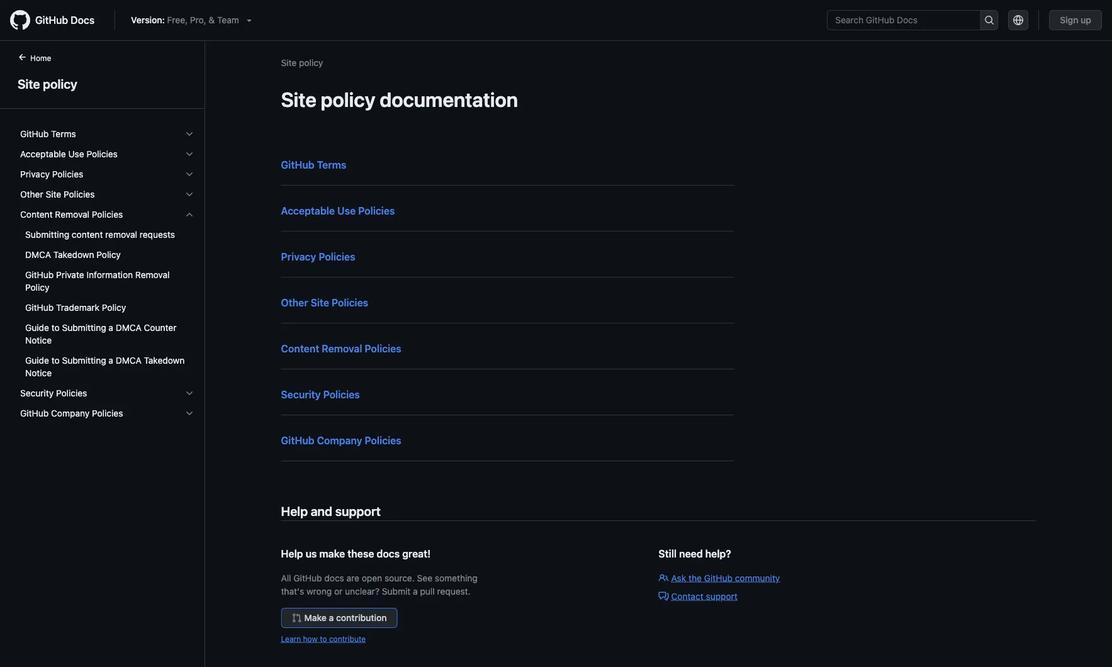Task type: describe. For each thing, give the bounding box(es) containing it.
1 vertical spatial site policy
[[18, 76, 77, 91]]

submitting content removal requests
[[25, 230, 175, 240]]

open
[[362, 573, 382, 583]]

1 horizontal spatial security
[[281, 389, 321, 401]]

how
[[303, 635, 318, 644]]

still need help?
[[659, 548, 731, 560]]

contact support link
[[659, 591, 738, 602]]

github inside dropdown button
[[20, 408, 49, 419]]

other inside dropdown button
[[20, 189, 43, 200]]

help for help and support
[[281, 504, 308, 519]]

takedown inside 'link'
[[53, 250, 94, 260]]

github docs
[[35, 14, 95, 26]]

1 vertical spatial privacy policies
[[281, 251, 355, 263]]

0 vertical spatial site policy link
[[281, 57, 323, 68]]

information
[[87, 270, 133, 280]]

content removal policies element containing content removal policies
[[10, 205, 205, 383]]

github company policies link
[[281, 435, 402, 447]]

learn how to contribute link
[[281, 635, 366, 644]]

learn how to contribute
[[281, 635, 366, 644]]

company inside dropdown button
[[51, 408, 90, 419]]

make a contribution link
[[281, 608, 398, 628]]

github inside dropdown button
[[20, 129, 49, 139]]

content removal policies inside "content removal policies" dropdown button
[[20, 209, 123, 220]]

up
[[1081, 15, 1092, 25]]

1 vertical spatial content
[[281, 343, 319, 355]]

something
[[435, 573, 478, 583]]

team
[[217, 15, 239, 25]]

0 horizontal spatial site policy link
[[15, 74, 190, 93]]

guide for guide to submitting a dmca counter notice
[[25, 323, 49, 333]]

or
[[334, 586, 343, 597]]

help and support
[[281, 504, 381, 519]]

are
[[347, 573, 360, 583]]

acceptable use policies button
[[15, 144, 200, 164]]

to for guide to submitting a dmca counter notice
[[51, 323, 60, 333]]

takedown inside the guide to submitting a dmca takedown notice
[[144, 355, 185, 366]]

removal
[[105, 230, 137, 240]]

ask
[[672, 573, 687, 583]]

1 horizontal spatial use
[[337, 205, 356, 217]]

us
[[306, 548, 317, 560]]

security inside security policies dropdown button
[[20, 388, 54, 399]]

sign
[[1061, 15, 1079, 25]]

removal inside github private information removal policy
[[135, 270, 170, 280]]

need
[[680, 548, 703, 560]]

sc 9kayk9 0 image for github company policies
[[185, 409, 195, 419]]

pro,
[[190, 15, 206, 25]]

other site policies button
[[15, 185, 200, 205]]

security policies button
[[15, 383, 200, 404]]

1 vertical spatial github company policies
[[281, 435, 402, 447]]

home link
[[13, 52, 71, 65]]

site policy documentation
[[281, 88, 518, 111]]

contribute
[[329, 635, 366, 644]]

the
[[689, 573, 702, 583]]

github trademark policy
[[25, 303, 126, 313]]

all
[[281, 573, 291, 583]]

dmca takedown policy
[[25, 250, 121, 260]]

privacy policies link
[[281, 251, 355, 263]]

sc 9kayk9 0 image for privacy policies
[[185, 169, 195, 179]]

and
[[311, 504, 333, 519]]

security policies link
[[281, 389, 360, 401]]

github docs link
[[10, 10, 105, 30]]

sign up
[[1061, 15, 1092, 25]]

&
[[209, 15, 215, 25]]

see
[[417, 573, 433, 583]]

submitting for guide to submitting a dmca counter notice
[[62, 323, 106, 333]]

contribution
[[336, 613, 387, 623]]

to for guide to submitting a dmca takedown notice
[[51, 355, 60, 366]]

a inside the guide to submitting a dmca takedown notice
[[109, 355, 113, 366]]

content removal policies link
[[281, 343, 402, 355]]

triangle down image
[[244, 15, 254, 25]]

1 vertical spatial content removal policies
[[281, 343, 402, 355]]

guide to submitting a dmca counter notice
[[25, 323, 177, 346]]

learn
[[281, 635, 301, 644]]

content inside dropdown button
[[20, 209, 53, 220]]

privacy policies button
[[15, 164, 200, 185]]

these
[[348, 548, 374, 560]]

docs
[[71, 14, 95, 26]]

help for help us make these docs great!
[[281, 548, 303, 560]]

1 vertical spatial other
[[281, 297, 308, 309]]

terms inside dropdown button
[[51, 129, 76, 139]]

sc 9kayk9 0 image for content removal policies
[[185, 210, 195, 220]]

1 vertical spatial acceptable
[[281, 205, 335, 217]]

submit
[[382, 586, 411, 597]]

guide for guide to submitting a dmca takedown notice
[[25, 355, 49, 366]]

home
[[30, 54, 51, 62]]

make
[[320, 548, 345, 560]]

dmca inside 'link'
[[25, 250, 51, 260]]

documentation
[[380, 88, 518, 111]]

Search GitHub Docs search field
[[828, 11, 981, 30]]

other site policies inside other site policies dropdown button
[[20, 189, 95, 200]]

1 horizontal spatial terms
[[317, 159, 347, 171]]

requests
[[140, 230, 175, 240]]

privacy policies inside dropdown button
[[20, 169, 83, 179]]

sc 9kayk9 0 image for other site policies
[[185, 190, 195, 200]]

github terms link
[[281, 159, 347, 171]]

github inside github private information removal policy
[[25, 270, 54, 280]]

submitting for guide to submitting a dmca takedown notice
[[62, 355, 106, 366]]

request.
[[437, 586, 471, 597]]

private
[[56, 270, 84, 280]]

2 vertical spatial to
[[320, 635, 327, 644]]

1 horizontal spatial security policies
[[281, 389, 360, 401]]

sign up link
[[1050, 10, 1103, 30]]

0 vertical spatial submitting
[[25, 230, 69, 240]]



Task type: vqa. For each thing, say whether or not it's contained in the screenshot.
left Site policy
yes



Task type: locate. For each thing, give the bounding box(es) containing it.
sc 9kayk9 0 image inside privacy policies dropdown button
[[185, 169, 195, 179]]

terms up acceptable use policies dropdown button
[[51, 129, 76, 139]]

a left pull
[[413, 586, 418, 597]]

removal down requests
[[135, 270, 170, 280]]

company
[[51, 408, 90, 419], [317, 435, 362, 447]]

0 horizontal spatial content
[[20, 209, 53, 220]]

policy
[[299, 57, 323, 68], [43, 76, 77, 91], [321, 88, 376, 111]]

0 horizontal spatial security
[[20, 388, 54, 399]]

1 guide from the top
[[25, 323, 49, 333]]

sc 9kayk9 0 image for acceptable use policies
[[185, 149, 195, 159]]

1 horizontal spatial site policy link
[[281, 57, 323, 68]]

all github docs are open source. see something that's wrong or unclear? submit a pull request.
[[281, 573, 478, 597]]

submitting down trademark
[[62, 323, 106, 333]]

policy for dmca takedown policy
[[97, 250, 121, 260]]

dmca for guide to submitting a dmca takedown notice
[[116, 355, 142, 366]]

counter
[[144, 323, 177, 333]]

a down github trademark policy link
[[109, 323, 113, 333]]

make a contribution
[[304, 613, 387, 623]]

policy inside github private information removal policy
[[25, 282, 49, 293]]

to inside the guide to submitting a dmca counter notice
[[51, 323, 60, 333]]

sc 9kayk9 0 image inside security policies dropdown button
[[185, 389, 195, 399]]

that's
[[281, 586, 304, 597]]

search image
[[985, 15, 995, 25]]

0 vertical spatial help
[[281, 504, 308, 519]]

github company policies down security policies dropdown button
[[20, 408, 123, 419]]

site policy element
[[0, 51, 205, 666]]

use inside dropdown button
[[68, 149, 84, 159]]

trademark
[[56, 303, 100, 313]]

0 horizontal spatial terms
[[51, 129, 76, 139]]

0 horizontal spatial company
[[51, 408, 90, 419]]

0 vertical spatial removal
[[55, 209, 89, 220]]

0 vertical spatial acceptable
[[20, 149, 66, 159]]

contact
[[672, 591, 704, 602]]

support right and in the bottom left of the page
[[335, 504, 381, 519]]

sc 9kayk9 0 image for security policies
[[185, 389, 195, 399]]

github private information removal policy
[[25, 270, 170, 293]]

github company policies inside dropdown button
[[20, 408, 123, 419]]

1 vertical spatial support
[[706, 591, 738, 602]]

0 horizontal spatial content removal policies
[[20, 209, 123, 220]]

github terms button
[[15, 124, 200, 144]]

policies inside dropdown button
[[56, 388, 87, 399]]

takedown down the counter
[[144, 355, 185, 366]]

support down the ask the github community link
[[706, 591, 738, 602]]

notice for guide to submitting a dmca counter notice
[[25, 335, 52, 346]]

sc 9kayk9 0 image inside other site policies dropdown button
[[185, 190, 195, 200]]

security policies up github company policies "link"
[[281, 389, 360, 401]]

0 vertical spatial acceptable use policies
[[20, 149, 118, 159]]

1 vertical spatial takedown
[[144, 355, 185, 366]]

0 horizontal spatial removal
[[55, 209, 89, 220]]

0 vertical spatial terms
[[51, 129, 76, 139]]

1 notice from the top
[[25, 335, 52, 346]]

github
[[35, 14, 68, 26], [20, 129, 49, 139], [281, 159, 315, 171], [25, 270, 54, 280], [25, 303, 54, 313], [20, 408, 49, 419], [281, 435, 315, 447], [294, 573, 322, 583], [704, 573, 733, 583]]

docs up or
[[325, 573, 344, 583]]

a inside the guide to submitting a dmca counter notice
[[109, 323, 113, 333]]

content removal policies element
[[10, 205, 205, 383], [10, 225, 205, 383]]

notice inside the guide to submitting a dmca takedown notice
[[25, 368, 52, 378]]

security policies up 'github company policies' dropdown button
[[20, 388, 87, 399]]

content removal policies up content
[[20, 209, 123, 220]]

other site policies up content
[[20, 189, 95, 200]]

0 vertical spatial github terms
[[20, 129, 76, 139]]

use
[[68, 149, 84, 159], [337, 205, 356, 217]]

takedown up private on the top left
[[53, 250, 94, 260]]

3 sc 9kayk9 0 image from the top
[[185, 409, 195, 419]]

1 horizontal spatial site policy
[[281, 57, 323, 68]]

still
[[659, 548, 677, 560]]

ask the github community link
[[659, 573, 780, 583]]

site inside other site policies dropdown button
[[46, 189, 61, 200]]

other site policies down privacy policies link
[[281, 297, 368, 309]]

github company policies button
[[15, 404, 200, 424]]

content
[[72, 230, 103, 240]]

a
[[109, 323, 113, 333], [109, 355, 113, 366], [413, 586, 418, 597], [329, 613, 334, 623]]

0 vertical spatial company
[[51, 408, 90, 419]]

0 vertical spatial use
[[68, 149, 84, 159]]

github terms up acceptable use policies dropdown button
[[20, 129, 76, 139]]

0 horizontal spatial use
[[68, 149, 84, 159]]

acceptable inside dropdown button
[[20, 149, 66, 159]]

docs up 'source.'
[[377, 548, 400, 560]]

0 horizontal spatial docs
[[325, 573, 344, 583]]

0 vertical spatial policy
[[97, 250, 121, 260]]

2 sc 9kayk9 0 image from the top
[[185, 389, 195, 399]]

dmca inside the guide to submitting a dmca takedown notice
[[116, 355, 142, 366]]

4 sc 9kayk9 0 image from the top
[[185, 210, 195, 220]]

help?
[[706, 548, 731, 560]]

acceptable use policies inside acceptable use policies dropdown button
[[20, 149, 118, 159]]

source.
[[385, 573, 415, 583]]

1 vertical spatial use
[[337, 205, 356, 217]]

0 vertical spatial site policy
[[281, 57, 323, 68]]

0 vertical spatial other
[[20, 189, 43, 200]]

content removal policies button
[[15, 205, 200, 225]]

0 vertical spatial takedown
[[53, 250, 94, 260]]

sc 9kayk9 0 image inside "github terms" dropdown button
[[185, 129, 195, 139]]

0 horizontal spatial privacy
[[20, 169, 50, 179]]

github terms inside dropdown button
[[20, 129, 76, 139]]

to right how
[[320, 635, 327, 644]]

terms
[[51, 129, 76, 139], [317, 159, 347, 171]]

notice
[[25, 335, 52, 346], [25, 368, 52, 378]]

other
[[20, 189, 43, 200], [281, 297, 308, 309]]

to down the github trademark policy
[[51, 323, 60, 333]]

github terms
[[20, 129, 76, 139], [281, 159, 347, 171]]

terms up acceptable use policies link
[[317, 159, 347, 171]]

ask the github community
[[672, 573, 780, 583]]

1 vertical spatial sc 9kayk9 0 image
[[185, 389, 195, 399]]

sc 9kayk9 0 image inside acceptable use policies dropdown button
[[185, 149, 195, 159]]

1 horizontal spatial other
[[281, 297, 308, 309]]

0 horizontal spatial security policies
[[20, 388, 87, 399]]

0 vertical spatial guide
[[25, 323, 49, 333]]

1 horizontal spatial privacy policies
[[281, 251, 355, 263]]

guide inside the guide to submitting a dmca takedown notice
[[25, 355, 49, 366]]

github inside all github docs are open source. see something that's wrong or unclear? submit a pull request.
[[294, 573, 322, 583]]

1 vertical spatial other site policies
[[281, 297, 368, 309]]

1 horizontal spatial github company policies
[[281, 435, 402, 447]]

policies
[[87, 149, 118, 159], [52, 169, 83, 179], [64, 189, 95, 200], [358, 205, 395, 217], [92, 209, 123, 220], [319, 251, 355, 263], [332, 297, 368, 309], [365, 343, 402, 355], [56, 388, 87, 399], [323, 389, 360, 401], [92, 408, 123, 419], [365, 435, 402, 447]]

sc 9kayk9 0 image
[[185, 129, 195, 139], [185, 389, 195, 399], [185, 409, 195, 419]]

1 horizontal spatial github terms
[[281, 159, 347, 171]]

policy up the github trademark policy
[[25, 282, 49, 293]]

sc 9kayk9 0 image for github terms
[[185, 129, 195, 139]]

1 sc 9kayk9 0 image from the top
[[185, 149, 195, 159]]

submitting inside the guide to submitting a dmca counter notice
[[62, 323, 106, 333]]

2 help from the top
[[281, 548, 303, 560]]

policy
[[97, 250, 121, 260], [25, 282, 49, 293], [102, 303, 126, 313]]

1 horizontal spatial other site policies
[[281, 297, 368, 309]]

submitting content removal requests link
[[15, 225, 200, 245]]

security policies inside dropdown button
[[20, 388, 87, 399]]

github company policies down security policies link on the bottom of page
[[281, 435, 402, 447]]

2 horizontal spatial removal
[[322, 343, 362, 355]]

support
[[335, 504, 381, 519], [706, 591, 738, 602]]

acceptable use policies up privacy policies link
[[281, 205, 395, 217]]

1 vertical spatial submitting
[[62, 323, 106, 333]]

1 help from the top
[[281, 504, 308, 519]]

0 horizontal spatial site policy
[[18, 76, 77, 91]]

pull
[[420, 586, 435, 597]]

dmca
[[25, 250, 51, 260], [116, 323, 142, 333], [116, 355, 142, 366]]

0 horizontal spatial github terms
[[20, 129, 76, 139]]

site policy
[[281, 57, 323, 68], [18, 76, 77, 91]]

site policy link
[[281, 57, 323, 68], [15, 74, 190, 93]]

great!
[[402, 548, 431, 560]]

removal inside "content removal policies" dropdown button
[[55, 209, 89, 220]]

docs inside all github docs are open source. see something that's wrong or unclear? submit a pull request.
[[325, 573, 344, 583]]

1 horizontal spatial takedown
[[144, 355, 185, 366]]

1 vertical spatial github terms
[[281, 159, 347, 171]]

1 vertical spatial notice
[[25, 368, 52, 378]]

privacy policies down acceptable use policies dropdown button
[[20, 169, 83, 179]]

to
[[51, 323, 60, 333], [51, 355, 60, 366], [320, 635, 327, 644]]

help left and in the bottom left of the page
[[281, 504, 308, 519]]

2 guide from the top
[[25, 355, 49, 366]]

1 vertical spatial guide
[[25, 355, 49, 366]]

guide to submitting a dmca counter notice link
[[15, 318, 200, 351]]

version:
[[131, 15, 165, 25]]

github terms up acceptable use policies link
[[281, 159, 347, 171]]

policy for github trademark policy
[[102, 303, 126, 313]]

removal
[[55, 209, 89, 220], [135, 270, 170, 280], [322, 343, 362, 355]]

1 horizontal spatial acceptable
[[281, 205, 335, 217]]

1 horizontal spatial docs
[[377, 548, 400, 560]]

2 vertical spatial submitting
[[62, 355, 106, 366]]

1 vertical spatial docs
[[325, 573, 344, 583]]

use down "github terms" dropdown button
[[68, 149, 84, 159]]

2 vertical spatial policy
[[102, 303, 126, 313]]

0 vertical spatial privacy
[[20, 169, 50, 179]]

1 vertical spatial terms
[[317, 159, 347, 171]]

a right make
[[329, 613, 334, 623]]

privacy
[[20, 169, 50, 179], [281, 251, 316, 263]]

sc 9kayk9 0 image
[[185, 149, 195, 159], [185, 169, 195, 179], [185, 190, 195, 200], [185, 210, 195, 220]]

github trademark policy link
[[15, 298, 200, 318]]

0 vertical spatial content removal policies
[[20, 209, 123, 220]]

contact support
[[672, 591, 738, 602]]

help left us
[[281, 548, 303, 560]]

1 horizontal spatial acceptable use policies
[[281, 205, 395, 217]]

0 horizontal spatial support
[[335, 504, 381, 519]]

0 horizontal spatial takedown
[[53, 250, 94, 260]]

dmca for guide to submitting a dmca counter notice
[[116, 323, 142, 333]]

0 vertical spatial docs
[[377, 548, 400, 560]]

dmca takedown policy link
[[15, 245, 200, 265]]

0 vertical spatial notice
[[25, 335, 52, 346]]

removal down other site policies link
[[322, 343, 362, 355]]

help
[[281, 504, 308, 519], [281, 548, 303, 560]]

make
[[304, 613, 327, 623]]

1 vertical spatial company
[[317, 435, 362, 447]]

2 vertical spatial dmca
[[116, 355, 142, 366]]

content removal policies down other site policies link
[[281, 343, 402, 355]]

content removal policies element containing submitting content removal requests
[[10, 225, 205, 383]]

privacy policies up other site policies link
[[281, 251, 355, 263]]

privacy inside dropdown button
[[20, 169, 50, 179]]

security policies
[[20, 388, 87, 399], [281, 389, 360, 401]]

1 vertical spatial privacy
[[281, 251, 316, 263]]

wrong
[[307, 586, 332, 597]]

community
[[735, 573, 780, 583]]

acceptable use policies down "github terms" dropdown button
[[20, 149, 118, 159]]

content up security policies link on the bottom of page
[[281, 343, 319, 355]]

site
[[281, 57, 297, 68], [18, 76, 40, 91], [281, 88, 317, 111], [46, 189, 61, 200], [311, 297, 329, 309]]

acceptable
[[20, 149, 66, 159], [281, 205, 335, 217]]

sc 9kayk9 0 image inside 'github company policies' dropdown button
[[185, 409, 195, 419]]

1 vertical spatial policy
[[25, 282, 49, 293]]

2 sc 9kayk9 0 image from the top
[[185, 169, 195, 179]]

acceptable use policies link
[[281, 205, 395, 217]]

1 vertical spatial help
[[281, 548, 303, 560]]

1 horizontal spatial privacy
[[281, 251, 316, 263]]

0 horizontal spatial other
[[20, 189, 43, 200]]

1 vertical spatial site policy link
[[15, 74, 190, 93]]

2 content removal policies element from the top
[[10, 225, 205, 383]]

other site policies link
[[281, 297, 368, 309]]

1 vertical spatial removal
[[135, 270, 170, 280]]

1 vertical spatial dmca
[[116, 323, 142, 333]]

1 vertical spatial acceptable use policies
[[281, 205, 395, 217]]

to down the guide to submitting a dmca counter notice
[[51, 355, 60, 366]]

submitting down the guide to submitting a dmca counter notice
[[62, 355, 106, 366]]

0 vertical spatial github company policies
[[20, 408, 123, 419]]

a down the guide to submitting a dmca counter notice link
[[109, 355, 113, 366]]

notice for guide to submitting a dmca takedown notice
[[25, 368, 52, 378]]

2 vertical spatial sc 9kayk9 0 image
[[185, 409, 195, 419]]

2 vertical spatial removal
[[322, 343, 362, 355]]

3 sc 9kayk9 0 image from the top
[[185, 190, 195, 200]]

1 horizontal spatial company
[[317, 435, 362, 447]]

0 vertical spatial privacy policies
[[20, 169, 83, 179]]

policy down github private information removal policy link
[[102, 303, 126, 313]]

2 notice from the top
[[25, 368, 52, 378]]

dmca inside the guide to submitting a dmca counter notice
[[116, 323, 142, 333]]

a inside all github docs are open source. see something that's wrong or unclear? submit a pull request.
[[413, 586, 418, 597]]

policy down submitting content removal requests link
[[97, 250, 121, 260]]

submitting inside the guide to submitting a dmca takedown notice
[[62, 355, 106, 366]]

submitting up "dmca takedown policy"
[[25, 230, 69, 240]]

0 horizontal spatial other site policies
[[20, 189, 95, 200]]

1 horizontal spatial content removal policies
[[281, 343, 402, 355]]

unclear?
[[345, 586, 380, 597]]

version: free, pro, & team
[[131, 15, 239, 25]]

None search field
[[828, 10, 999, 30]]

guide inside the guide to submitting a dmca counter notice
[[25, 323, 49, 333]]

0 vertical spatial support
[[335, 504, 381, 519]]

0 vertical spatial to
[[51, 323, 60, 333]]

sc 9kayk9 0 image inside "content removal policies" dropdown button
[[185, 210, 195, 220]]

0 horizontal spatial acceptable
[[20, 149, 66, 159]]

select language: current language is english image
[[1014, 15, 1024, 25]]

to inside the guide to submitting a dmca takedown notice
[[51, 355, 60, 366]]

1 horizontal spatial content
[[281, 343, 319, 355]]

0 vertical spatial dmca
[[25, 250, 51, 260]]

security
[[20, 388, 54, 399], [281, 389, 321, 401]]

notice inside the guide to submitting a dmca counter notice
[[25, 335, 52, 346]]

use up privacy policies link
[[337, 205, 356, 217]]

help us make these docs great!
[[281, 548, 431, 560]]

takedown
[[53, 250, 94, 260], [144, 355, 185, 366]]

github private information removal policy link
[[15, 265, 200, 298]]

guide to submitting a dmca takedown notice
[[25, 355, 185, 378]]

policy inside 'link'
[[97, 250, 121, 260]]

guide to submitting a dmca takedown notice link
[[15, 351, 200, 383]]

0 vertical spatial other site policies
[[20, 189, 95, 200]]

1 content removal policies element from the top
[[10, 205, 205, 383]]

1 horizontal spatial support
[[706, 591, 738, 602]]

content up "dmca takedown policy"
[[20, 209, 53, 220]]

0 horizontal spatial acceptable use policies
[[20, 149, 118, 159]]

0 vertical spatial content
[[20, 209, 53, 220]]

1 vertical spatial to
[[51, 355, 60, 366]]

free,
[[167, 15, 188, 25]]

company down security policies link on the bottom of page
[[317, 435, 362, 447]]

company down security policies dropdown button
[[51, 408, 90, 419]]

1 sc 9kayk9 0 image from the top
[[185, 129, 195, 139]]

removal up content
[[55, 209, 89, 220]]

submitting
[[25, 230, 69, 240], [62, 323, 106, 333], [62, 355, 106, 366]]

0 vertical spatial sc 9kayk9 0 image
[[185, 129, 195, 139]]



